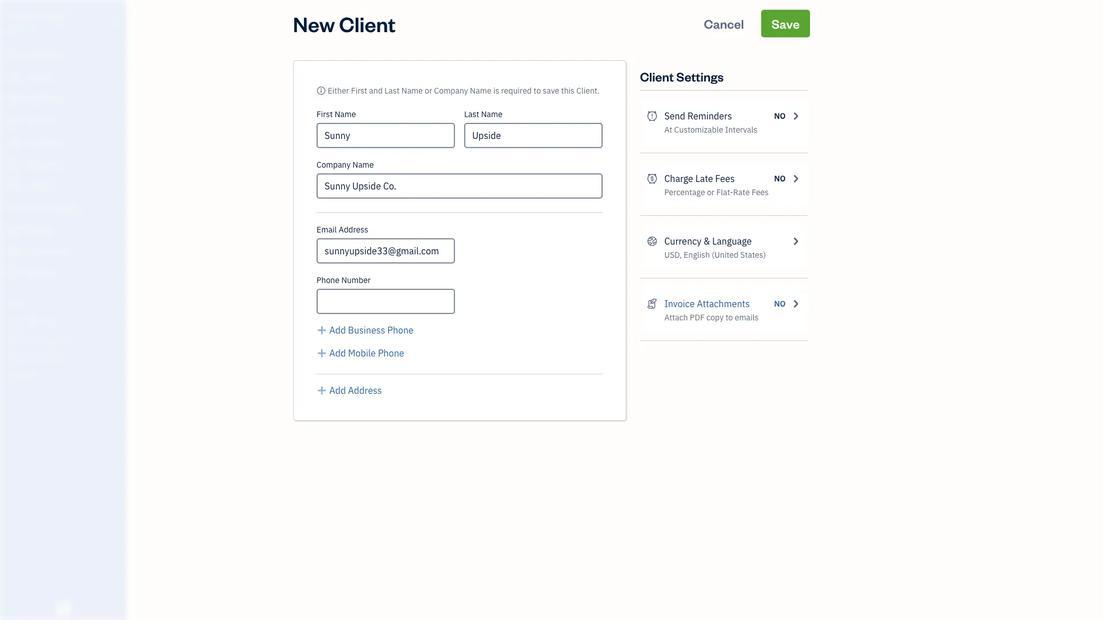 Task type: vqa. For each thing, say whether or not it's contained in the screenshot.
Add Address
yes



Task type: locate. For each thing, give the bounding box(es) containing it.
rate
[[733, 187, 750, 198]]

estimate image
[[7, 94, 21, 105]]

last right and
[[385, 85, 400, 96]]

mobile
[[348, 347, 376, 359]]

client
[[339, 10, 396, 37], [640, 68, 674, 84]]

send
[[664, 110, 685, 122]]

to right copy
[[726, 312, 733, 323]]

phone
[[317, 275, 339, 286], [387, 324, 414, 336], [378, 347, 404, 359]]

this
[[561, 85, 574, 96]]

phone number
[[317, 275, 371, 286]]

or left the flat-
[[707, 187, 714, 198]]

address inside button
[[348, 385, 382, 397]]

first left and
[[351, 85, 367, 96]]

add right plus image
[[329, 347, 346, 359]]

1 vertical spatial plus image
[[317, 384, 327, 398]]

ruby
[[9, 10, 31, 22]]

add inside add address button
[[329, 385, 346, 397]]

no for invoice attachments
[[774, 298, 786, 309]]

2 add from the top
[[329, 347, 346, 359]]

report image
[[7, 268, 21, 280]]

0 horizontal spatial or
[[425, 85, 432, 96]]

attachments
[[697, 298, 750, 310]]

language
[[712, 235, 752, 247]]

1 vertical spatial phone
[[387, 324, 414, 336]]

1 no from the top
[[774, 111, 786, 121]]

0 horizontal spatial last
[[385, 85, 400, 96]]

name
[[401, 85, 423, 96], [470, 85, 491, 96], [335, 109, 356, 120], [481, 109, 503, 120], [352, 159, 374, 170]]

&
[[704, 235, 710, 247]]

1 vertical spatial client
[[640, 68, 674, 84]]

1 vertical spatial add
[[329, 347, 346, 359]]

last
[[385, 85, 400, 96], [464, 109, 479, 120]]

2 vertical spatial no
[[774, 298, 786, 309]]

company up 'last name' on the top
[[434, 85, 468, 96]]

cancel button
[[694, 10, 754, 37]]

apps image
[[9, 298, 123, 307]]

first
[[351, 85, 367, 96], [317, 109, 333, 120]]

name for company name
[[352, 159, 374, 170]]

or
[[425, 85, 432, 96], [707, 187, 714, 198]]

Company Name text field
[[317, 174, 603, 199]]

emails
[[735, 312, 759, 323]]

save
[[772, 15, 800, 32]]

late
[[695, 173, 713, 185]]

0 vertical spatial or
[[425, 85, 432, 96]]

intervals
[[725, 124, 757, 135]]

0 horizontal spatial to
[[534, 85, 541, 96]]

name for first name
[[335, 109, 356, 120]]

either
[[328, 85, 349, 96]]

address right email
[[339, 224, 368, 235]]

chevronright image
[[790, 109, 801, 123], [790, 172, 801, 186], [790, 234, 801, 248], [790, 297, 801, 311]]

flat-
[[716, 187, 733, 198]]

required
[[501, 85, 532, 96]]

fees
[[715, 173, 735, 185], [752, 187, 769, 198]]

last down either first and last name or company name is required to save this client.
[[464, 109, 479, 120]]

phone inside button
[[378, 347, 404, 359]]

client.
[[576, 85, 600, 96]]

pdf
[[690, 312, 705, 323]]

0 vertical spatial phone
[[317, 275, 339, 286]]

address
[[339, 224, 368, 235], [348, 385, 382, 397]]

company
[[434, 85, 468, 96], [317, 159, 351, 170]]

1 horizontal spatial or
[[707, 187, 714, 198]]

timer image
[[7, 203, 21, 214]]

name down is
[[481, 109, 503, 120]]

phone inside button
[[387, 324, 414, 336]]

either first and last name or company name is required to save this client.
[[328, 85, 600, 96]]

client right new at the top
[[339, 10, 396, 37]]

no
[[774, 111, 786, 121], [774, 173, 786, 184], [774, 298, 786, 309]]

0 vertical spatial last
[[385, 85, 400, 96]]

add down add mobile phone button
[[329, 385, 346, 397]]

add for add business phone
[[329, 324, 346, 336]]

add
[[329, 324, 346, 336], [329, 347, 346, 359], [329, 385, 346, 397]]

fees up the flat-
[[715, 173, 735, 185]]

at
[[664, 124, 672, 135]]

1 horizontal spatial fees
[[752, 187, 769, 198]]

Last Name text field
[[464, 123, 603, 148]]

2 vertical spatial phone
[[378, 347, 404, 359]]

items and services image
[[9, 334, 123, 344]]

plus image up plus image
[[317, 323, 327, 337]]

1 add from the top
[[329, 324, 346, 336]]

fees right rate
[[752, 187, 769, 198]]

phone left number
[[317, 275, 339, 286]]

save button
[[761, 10, 810, 37]]

0 vertical spatial add
[[329, 324, 346, 336]]

first down primary icon
[[317, 109, 333, 120]]

charge
[[664, 173, 693, 185]]

company down first name
[[317, 159, 351, 170]]

client up latereminders image
[[640, 68, 674, 84]]

1 vertical spatial to
[[726, 312, 733, 323]]

Phone Number text field
[[317, 289, 455, 314]]

0 vertical spatial fees
[[715, 173, 735, 185]]

name down first name text field
[[352, 159, 374, 170]]

add for add mobile phone
[[329, 347, 346, 359]]

invoice image
[[7, 115, 21, 127]]

4 chevronright image from the top
[[790, 297, 801, 311]]

2 no from the top
[[774, 173, 786, 184]]

add inside add mobile phone button
[[329, 347, 346, 359]]

usd,
[[664, 250, 682, 260]]

3 add from the top
[[329, 385, 346, 397]]

phone down the phone number text box
[[387, 324, 414, 336]]

add mobile phone button
[[317, 346, 404, 360]]

to
[[534, 85, 541, 96], [726, 312, 733, 323]]

2 vertical spatial add
[[329, 385, 346, 397]]

usd, english (united states)
[[664, 250, 766, 260]]

1 vertical spatial first
[[317, 109, 333, 120]]

1 vertical spatial company
[[317, 159, 351, 170]]

attach
[[664, 312, 688, 323]]

2 plus image from the top
[[317, 384, 327, 398]]

name left is
[[470, 85, 491, 96]]

plus image for add address
[[317, 384, 327, 398]]

add left business
[[329, 324, 346, 336]]

1 vertical spatial no
[[774, 173, 786, 184]]

name down either
[[335, 109, 356, 120]]

0 horizontal spatial fees
[[715, 173, 735, 185]]

save
[[543, 85, 559, 96]]

to left 'save'
[[534, 85, 541, 96]]

invoice attachments
[[664, 298, 750, 310]]

1 horizontal spatial first
[[351, 85, 367, 96]]

or right and
[[425, 85, 432, 96]]

add address button
[[317, 384, 382, 398]]

1 horizontal spatial company
[[434, 85, 468, 96]]

last name
[[464, 109, 503, 120]]

1 plus image from the top
[[317, 323, 327, 337]]

3 no from the top
[[774, 298, 786, 309]]

0 vertical spatial no
[[774, 111, 786, 121]]

plus image left add address at the bottom left of the page
[[317, 384, 327, 398]]

send reminders
[[664, 110, 732, 122]]

address for add address
[[348, 385, 382, 397]]

1 vertical spatial or
[[707, 187, 714, 198]]

0 vertical spatial plus image
[[317, 323, 327, 337]]

owner
[[9, 23, 30, 32]]

number
[[341, 275, 371, 286]]

address for email address
[[339, 224, 368, 235]]

phone right 'mobile' in the left bottom of the page
[[378, 347, 404, 359]]

plus image
[[317, 323, 327, 337], [317, 384, 327, 398]]

1 vertical spatial address
[[348, 385, 382, 397]]

0 vertical spatial address
[[339, 224, 368, 235]]

add inside add business phone button
[[329, 324, 346, 336]]

0 horizontal spatial client
[[339, 10, 396, 37]]

address down add mobile phone
[[348, 385, 382, 397]]

1 vertical spatial last
[[464, 109, 479, 120]]

payment image
[[7, 137, 21, 149]]

latefees image
[[647, 172, 657, 186]]

0 vertical spatial first
[[351, 85, 367, 96]]

1 chevronright image from the top
[[790, 109, 801, 123]]

2 chevronright image from the top
[[790, 172, 801, 186]]

ruby oranges owner
[[9, 10, 68, 32]]



Task type: describe. For each thing, give the bounding box(es) containing it.
email
[[317, 224, 337, 235]]

invoices image
[[647, 297, 657, 311]]

client settings
[[640, 68, 724, 84]]

cancel
[[704, 15, 744, 32]]

1 horizontal spatial to
[[726, 312, 733, 323]]

plus image for add business phone
[[317, 323, 327, 337]]

0 vertical spatial company
[[434, 85, 468, 96]]

states)
[[740, 250, 766, 260]]

is
[[493, 85, 499, 96]]

0 horizontal spatial first
[[317, 109, 333, 120]]

phone for add mobile phone
[[378, 347, 404, 359]]

primary image
[[317, 85, 326, 96]]

name for last name
[[481, 109, 503, 120]]

(united
[[712, 250, 738, 260]]

and
[[369, 85, 383, 96]]

percentage or flat-rate fees
[[664, 187, 769, 198]]

project image
[[7, 181, 21, 192]]

main element
[[0, 0, 155, 620]]

0 vertical spatial to
[[534, 85, 541, 96]]

add business phone
[[329, 324, 414, 336]]

dashboard image
[[7, 50, 21, 61]]

name right and
[[401, 85, 423, 96]]

no for send reminders
[[774, 111, 786, 121]]

percentage
[[664, 187, 705, 198]]

expense image
[[7, 159, 21, 171]]

attach pdf copy to emails
[[664, 312, 759, 323]]

currency & language
[[664, 235, 752, 247]]

0 vertical spatial client
[[339, 10, 396, 37]]

add mobile phone
[[329, 347, 404, 359]]

team members image
[[9, 316, 123, 325]]

freshbooks image
[[54, 602, 72, 616]]

customizable
[[674, 124, 723, 135]]

email address
[[317, 224, 368, 235]]

settings image
[[9, 371, 123, 380]]

new client
[[293, 10, 396, 37]]

1 horizontal spatial client
[[640, 68, 674, 84]]

client image
[[7, 72, 21, 83]]

first name
[[317, 109, 356, 120]]

phone for add business phone
[[387, 324, 414, 336]]

bank connections image
[[9, 353, 123, 362]]

company name
[[317, 159, 374, 170]]

chart image
[[7, 246, 21, 258]]

add for add address
[[329, 385, 346, 397]]

charge late fees
[[664, 173, 735, 185]]

currencyandlanguage image
[[647, 234, 657, 248]]

reminders
[[687, 110, 732, 122]]

1 horizontal spatial last
[[464, 109, 479, 120]]

copy
[[707, 312, 724, 323]]

0 horizontal spatial company
[[317, 159, 351, 170]]

settings
[[676, 68, 724, 84]]

no for charge late fees
[[774, 173, 786, 184]]

at customizable intervals
[[664, 124, 757, 135]]

oranges
[[33, 10, 68, 22]]

add business phone button
[[317, 323, 414, 337]]

chevronright image for send reminders
[[790, 109, 801, 123]]

money image
[[7, 225, 21, 236]]

3 chevronright image from the top
[[790, 234, 801, 248]]

add address
[[329, 385, 382, 397]]

plus image
[[317, 346, 327, 360]]

latereminders image
[[647, 109, 657, 123]]

currency
[[664, 235, 701, 247]]

1 vertical spatial fees
[[752, 187, 769, 198]]

chevronright image for charge late fees
[[790, 172, 801, 186]]

invoice
[[664, 298, 695, 310]]

Email Address text field
[[317, 238, 455, 264]]

chevronright image for invoice attachments
[[790, 297, 801, 311]]

new
[[293, 10, 335, 37]]

business
[[348, 324, 385, 336]]

First Name text field
[[317, 123, 455, 148]]

english
[[684, 250, 710, 260]]



